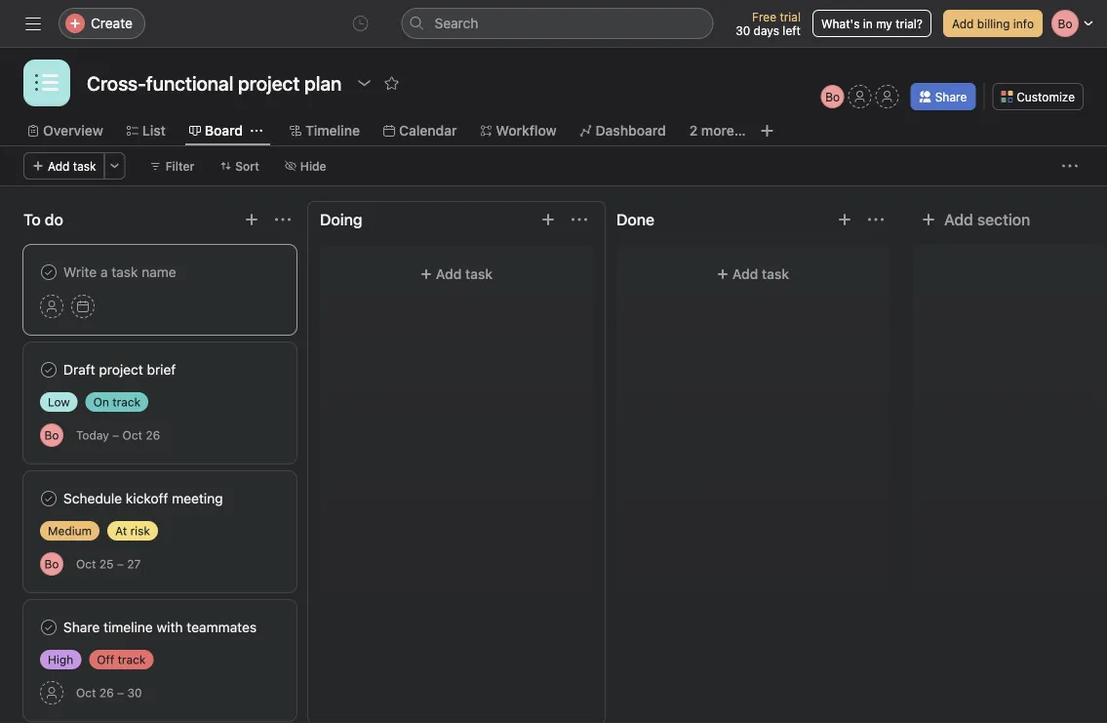Task type: vqa. For each thing, say whether or not it's contained in the screenshot.
Left
yes



Task type: describe. For each thing, give the bounding box(es) containing it.
free trial 30 days left
[[736, 10, 801, 37]]

my
[[877, 17, 893, 30]]

to do
[[23, 210, 63, 229]]

board
[[205, 122, 243, 139]]

customize button
[[993, 83, 1084, 110]]

calendar link
[[384, 120, 457, 142]]

completed checkbox for share timeline with teammates
[[37, 616, 61, 639]]

2
[[690, 122, 698, 139]]

history image
[[353, 16, 368, 31]]

share for share timeline with teammates
[[63, 619, 100, 635]]

1 vertical spatial 30
[[127, 686, 142, 700]]

timeline link
[[290, 120, 360, 142]]

bo button for schedule kickoff meeting
[[40, 552, 63, 576]]

what's
[[822, 17, 860, 30]]

25
[[99, 557, 114, 571]]

medium
[[48, 524, 92, 538]]

off
[[97, 653, 114, 667]]

with
[[157, 619, 183, 635]]

track for project
[[113, 395, 141, 409]]

section
[[978, 210, 1031, 229]]

add billing info button
[[944, 10, 1043, 37]]

add inside button
[[953, 17, 974, 30]]

at
[[115, 524, 127, 538]]

kickoff
[[126, 490, 168, 507]]

expand sidebar image
[[25, 16, 41, 31]]

what's in my trial? button
[[813, 10, 932, 37]]

add section button
[[914, 202, 1039, 237]]

oct 26 – 30
[[76, 686, 142, 700]]

doing
[[320, 210, 363, 229]]

0 vertical spatial bo button
[[821, 85, 845, 108]]

create button
[[59, 8, 145, 39]]

– for kickoff
[[117, 557, 124, 571]]

left
[[783, 23, 801, 37]]

0 horizontal spatial task
[[73, 159, 96, 173]]

track for timeline
[[118, 653, 146, 667]]

0 horizontal spatial add task button
[[23, 152, 105, 180]]

timeline
[[305, 122, 360, 139]]

create
[[91, 15, 133, 31]]

today
[[76, 428, 109, 442]]

low
[[48, 395, 70, 409]]

calendar
[[399, 122, 457, 139]]

sort
[[235, 159, 259, 173]]

what's in my trial?
[[822, 17, 923, 30]]

workflow link
[[481, 120, 557, 142]]

2 more…
[[690, 122, 746, 139]]

1 completed checkbox from the top
[[37, 261, 61, 284]]

add task for done
[[733, 266, 790, 282]]

info
[[1014, 17, 1035, 30]]

share button
[[911, 83, 976, 110]]

overview
[[43, 122, 103, 139]]

show options image
[[357, 75, 372, 91]]

today – oct 26
[[76, 428, 160, 442]]

hide button
[[276, 152, 335, 180]]

tab actions image
[[251, 125, 263, 137]]

completed image for draft
[[37, 358, 61, 382]]

0 vertical spatial –
[[112, 428, 119, 442]]

add task for doing
[[436, 266, 493, 282]]

oct for share
[[76, 686, 96, 700]]

2 completed checkbox from the top
[[37, 358, 61, 382]]

draft
[[63, 362, 95, 378]]

done
[[617, 210, 655, 229]]

board link
[[189, 120, 243, 142]]

add tab image
[[760, 123, 776, 139]]

Write a task name text field
[[40, 262, 280, 283]]

list link
[[127, 120, 166, 142]]

add task image
[[541, 212, 556, 227]]

27
[[127, 557, 141, 571]]

on track
[[93, 395, 141, 409]]

0 vertical spatial bo
[[826, 90, 840, 103]]

bo for draft project brief
[[44, 428, 59, 442]]



Task type: locate. For each thing, give the bounding box(es) containing it.
– right today
[[112, 428, 119, 442]]

more section actions image for to do
[[275, 212, 291, 227]]

in
[[864, 17, 873, 30]]

brief
[[147, 362, 176, 378]]

add task
[[48, 159, 96, 173], [436, 266, 493, 282], [733, 266, 790, 282]]

1 vertical spatial bo button
[[40, 424, 63, 447]]

bo down what's
[[826, 90, 840, 103]]

billing
[[978, 17, 1011, 30]]

0 vertical spatial 30
[[736, 23, 751, 37]]

30
[[736, 23, 751, 37], [127, 686, 142, 700]]

customize
[[1017, 90, 1076, 103]]

more section actions image
[[275, 212, 291, 227], [572, 212, 588, 227]]

search button
[[402, 8, 714, 39]]

on
[[93, 395, 109, 409]]

26 right today
[[146, 428, 160, 442]]

add task image
[[244, 212, 260, 227], [837, 212, 853, 227]]

Completed checkbox
[[37, 261, 61, 284], [37, 358, 61, 382]]

bo button down the low
[[40, 424, 63, 447]]

Completed checkbox
[[37, 487, 61, 510], [37, 616, 61, 639]]

add for add task button for done
[[733, 266, 759, 282]]

oct for schedule
[[76, 557, 96, 571]]

days
[[754, 23, 780, 37]]

1 vertical spatial oct
[[76, 557, 96, 571]]

completed checkbox up medium
[[37, 487, 61, 510]]

1 horizontal spatial add task
[[436, 266, 493, 282]]

30 down off track
[[127, 686, 142, 700]]

0 vertical spatial completed checkbox
[[37, 487, 61, 510]]

hide
[[300, 159, 327, 173]]

bo button
[[821, 85, 845, 108], [40, 424, 63, 447], [40, 552, 63, 576]]

schedule kickoff meeting
[[63, 490, 223, 507]]

0 vertical spatial share
[[936, 90, 967, 103]]

None text field
[[82, 65, 347, 101]]

30 inside free trial 30 days left
[[736, 23, 751, 37]]

share down add billing info
[[936, 90, 967, 103]]

draft project brief
[[63, 362, 176, 378]]

– for timeline
[[117, 686, 124, 700]]

add
[[953, 17, 974, 30], [48, 159, 70, 173], [945, 210, 974, 229], [436, 266, 462, 282], [733, 266, 759, 282]]

task
[[73, 159, 96, 173], [466, 266, 493, 282], [762, 266, 790, 282]]

1 vertical spatial completed checkbox
[[37, 358, 61, 382]]

bo
[[826, 90, 840, 103], [44, 428, 59, 442], [44, 557, 59, 571]]

completed image
[[37, 261, 61, 284], [37, 358, 61, 382], [37, 487, 61, 510], [37, 616, 61, 639]]

completed checkbox up the high
[[37, 616, 61, 639]]

add inside "button"
[[945, 210, 974, 229]]

1 vertical spatial completed checkbox
[[37, 616, 61, 639]]

project
[[99, 362, 143, 378]]

0 vertical spatial oct
[[123, 428, 143, 442]]

timeline
[[103, 619, 153, 635]]

1 more section actions image from the left
[[275, 212, 291, 227]]

share for share
[[936, 90, 967, 103]]

completed image left draft
[[37, 358, 61, 382]]

add for the add section "button"
[[945, 210, 974, 229]]

off track
[[97, 653, 146, 667]]

add for add task button associated with doing
[[436, 266, 462, 282]]

1 horizontal spatial add task image
[[837, 212, 853, 227]]

1 vertical spatial track
[[118, 653, 146, 667]]

task for done
[[762, 266, 790, 282]]

filter
[[166, 159, 194, 173]]

add for the left add task button
[[48, 159, 70, 173]]

bo button for draft project brief
[[40, 424, 63, 447]]

search
[[435, 15, 479, 31]]

dashboard link
[[580, 120, 666, 142]]

26
[[146, 428, 160, 442], [99, 686, 114, 700]]

2 more section actions image from the left
[[572, 212, 588, 227]]

more actions image
[[1063, 158, 1078, 174]]

add task button for doing
[[332, 257, 582, 292]]

– left 27
[[117, 557, 124, 571]]

add section
[[945, 210, 1031, 229]]

30 left days
[[736, 23, 751, 37]]

search list box
[[402, 8, 714, 39]]

2 vertical spatial oct
[[76, 686, 96, 700]]

–
[[112, 428, 119, 442], [117, 557, 124, 571], [117, 686, 124, 700]]

share inside button
[[936, 90, 967, 103]]

completed image for share
[[37, 616, 61, 639]]

completed checkbox down to do
[[37, 261, 61, 284]]

1 horizontal spatial share
[[936, 90, 967, 103]]

add task image for to do
[[244, 212, 260, 227]]

completed image up medium
[[37, 487, 61, 510]]

1 vertical spatial –
[[117, 557, 124, 571]]

track right 'on'
[[113, 395, 141, 409]]

add to starred image
[[384, 75, 399, 91]]

oct
[[123, 428, 143, 442], [76, 557, 96, 571], [76, 686, 96, 700]]

meeting
[[172, 490, 223, 507]]

2 more… button
[[690, 120, 746, 142]]

2 vertical spatial –
[[117, 686, 124, 700]]

0 horizontal spatial 26
[[99, 686, 114, 700]]

bo button down medium
[[40, 552, 63, 576]]

2 vertical spatial bo button
[[40, 552, 63, 576]]

overview link
[[27, 120, 103, 142]]

workflow
[[496, 122, 557, 139]]

more actions image
[[109, 160, 121, 172]]

oct 25 – 27
[[76, 557, 141, 571]]

list image
[[35, 71, 59, 95]]

1 vertical spatial share
[[63, 619, 100, 635]]

2 add task image from the left
[[837, 212, 853, 227]]

track
[[113, 395, 141, 409], [118, 653, 146, 667]]

more…
[[702, 122, 746, 139]]

add task image left more section actions icon
[[837, 212, 853, 227]]

add task image for done
[[837, 212, 853, 227]]

2 completed image from the top
[[37, 358, 61, 382]]

at risk
[[115, 524, 150, 538]]

teammates
[[187, 619, 257, 635]]

completed image down to do
[[37, 261, 61, 284]]

completed image for schedule
[[37, 487, 61, 510]]

0 horizontal spatial more section actions image
[[275, 212, 291, 227]]

1 horizontal spatial 26
[[146, 428, 160, 442]]

1 horizontal spatial add task button
[[332, 257, 582, 292]]

4 completed image from the top
[[37, 616, 61, 639]]

more section actions image right add task icon
[[572, 212, 588, 227]]

free
[[753, 10, 777, 23]]

more section actions image
[[869, 212, 884, 227]]

bo button down what's
[[821, 85, 845, 108]]

1 add task image from the left
[[244, 212, 260, 227]]

2 completed checkbox from the top
[[37, 616, 61, 639]]

0 horizontal spatial add task
[[48, 159, 96, 173]]

2 horizontal spatial add task
[[733, 266, 790, 282]]

1 vertical spatial 26
[[99, 686, 114, 700]]

add billing info
[[953, 17, 1035, 30]]

1 horizontal spatial more section actions image
[[572, 212, 588, 227]]

add task image down sort at the top of the page
[[244, 212, 260, 227]]

1 completed checkbox from the top
[[37, 487, 61, 510]]

completed checkbox left draft
[[37, 358, 61, 382]]

high
[[48, 653, 73, 667]]

filter button
[[141, 152, 203, 180]]

list
[[142, 122, 166, 139]]

trial
[[780, 10, 801, 23]]

sort button
[[211, 152, 268, 180]]

share timeline with teammates
[[63, 619, 257, 635]]

completed checkbox for schedule kickoff meeting
[[37, 487, 61, 510]]

add task button for done
[[629, 257, 878, 292]]

1 completed image from the top
[[37, 261, 61, 284]]

completed image up the high
[[37, 616, 61, 639]]

schedule
[[63, 490, 122, 507]]

2 vertical spatial bo
[[44, 557, 59, 571]]

3 completed image from the top
[[37, 487, 61, 510]]

share up the high
[[63, 619, 100, 635]]

bo down medium
[[44, 557, 59, 571]]

2 horizontal spatial task
[[762, 266, 790, 282]]

1 horizontal spatial task
[[466, 266, 493, 282]]

26 down off
[[99, 686, 114, 700]]

share
[[936, 90, 967, 103], [63, 619, 100, 635]]

0 vertical spatial completed checkbox
[[37, 261, 61, 284]]

bo down the low
[[44, 428, 59, 442]]

track right off
[[118, 653, 146, 667]]

0 horizontal spatial share
[[63, 619, 100, 635]]

more section actions image for doing
[[572, 212, 588, 227]]

more section actions image down hide "dropdown button"
[[275, 212, 291, 227]]

bo for schedule kickoff meeting
[[44, 557, 59, 571]]

0 vertical spatial 26
[[146, 428, 160, 442]]

trial?
[[896, 17, 923, 30]]

risk
[[130, 524, 150, 538]]

1 horizontal spatial 30
[[736, 23, 751, 37]]

0 vertical spatial track
[[113, 395, 141, 409]]

– down off track
[[117, 686, 124, 700]]

0 horizontal spatial add task image
[[244, 212, 260, 227]]

1 vertical spatial bo
[[44, 428, 59, 442]]

dashboard
[[596, 122, 666, 139]]

task for doing
[[466, 266, 493, 282]]

add task button
[[23, 152, 105, 180], [332, 257, 582, 292], [629, 257, 878, 292]]

0 horizontal spatial 30
[[127, 686, 142, 700]]

2 horizontal spatial add task button
[[629, 257, 878, 292]]



